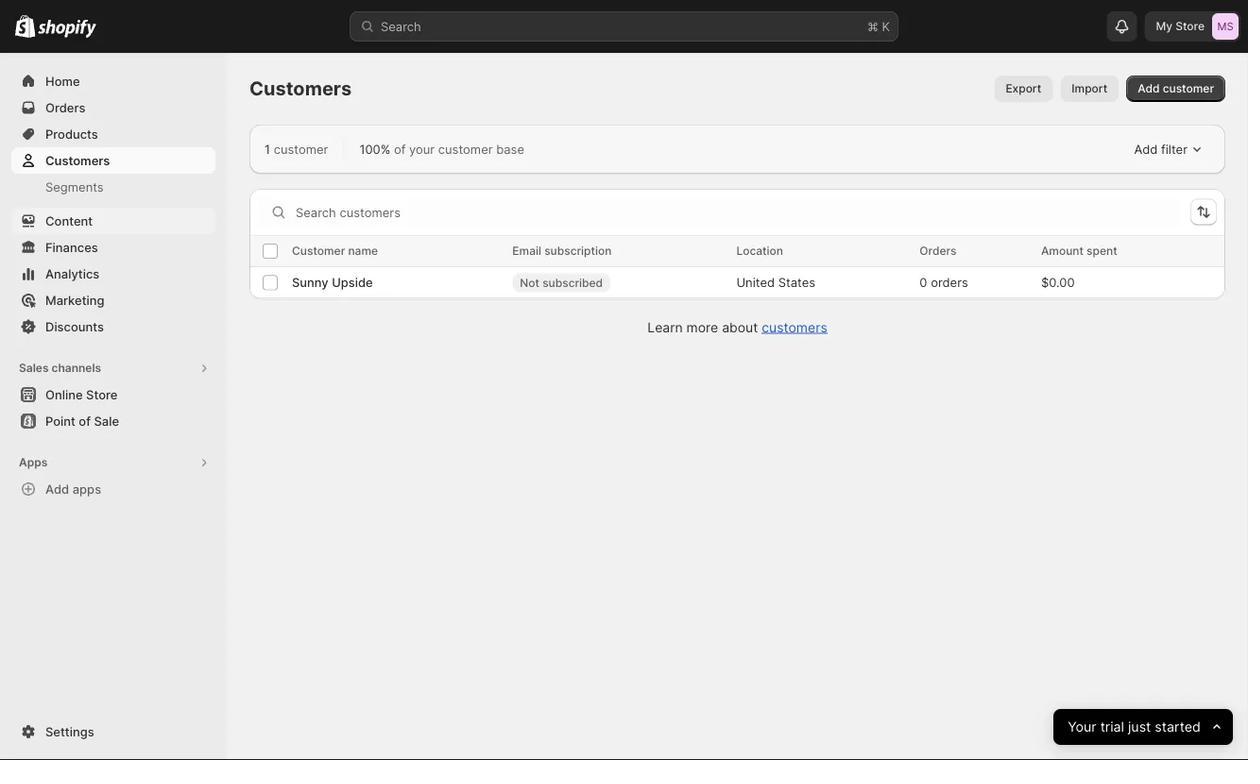 Task type: vqa. For each thing, say whether or not it's contained in the screenshot.
Online Store BUTTON
yes



Task type: locate. For each thing, give the bounding box(es) containing it.
1 vertical spatial orders
[[920, 244, 957, 258]]

1 horizontal spatial store
[[1176, 19, 1205, 33]]

add right import
[[1138, 82, 1160, 95]]

1 vertical spatial store
[[86, 388, 118, 402]]

not
[[520, 276, 540, 290]]

customer
[[1163, 82, 1215, 95], [274, 142, 328, 156], [438, 142, 493, 156]]

import
[[1072, 82, 1108, 95]]

settings
[[45, 725, 94, 740]]

add left filter
[[1135, 142, 1158, 156]]

100% of your customer base
[[360, 142, 525, 156]]

not subscribed
[[520, 276, 603, 290]]

0 vertical spatial orders
[[45, 100, 86, 115]]

analytics
[[45, 267, 100, 281]]

1 customer
[[265, 142, 328, 156]]

analytics link
[[11, 261, 216, 287]]

⌘
[[868, 19, 879, 34]]

export button
[[995, 76, 1053, 102]]

0
[[920, 275, 928, 290]]

trial
[[1101, 720, 1125, 736]]

learn
[[648, 320, 683, 336]]

sales
[[19, 362, 49, 375]]

customers
[[250, 77, 352, 100], [45, 153, 110, 168]]

0 horizontal spatial orders
[[45, 100, 86, 115]]

settings link
[[11, 719, 216, 746]]

0 vertical spatial customers
[[250, 77, 352, 100]]

your
[[1068, 720, 1097, 736]]

0 horizontal spatial shopify image
[[15, 15, 35, 38]]

of for your
[[394, 142, 406, 156]]

1 horizontal spatial of
[[394, 142, 406, 156]]

of inside button
[[79, 414, 91, 429]]

sunny upside
[[292, 275, 373, 290]]

add inside button
[[45, 482, 69, 497]]

online store link
[[11, 382, 216, 408]]

started
[[1155, 720, 1201, 736]]

0 horizontal spatial customer
[[274, 142, 328, 156]]

marketing link
[[11, 287, 216, 314]]

1 horizontal spatial shopify image
[[38, 19, 97, 38]]

subscribed
[[543, 276, 603, 290]]

about
[[722, 320, 758, 336]]

marketing
[[45, 293, 104, 308]]

0 horizontal spatial of
[[79, 414, 91, 429]]

location
[[737, 244, 784, 258]]

add
[[1138, 82, 1160, 95], [1135, 142, 1158, 156], [45, 482, 69, 497]]

2 horizontal spatial customer
[[1163, 82, 1215, 95]]

discounts link
[[11, 314, 216, 340]]

customers up segments
[[45, 153, 110, 168]]

customer inside button
[[1163, 82, 1215, 95]]

united
[[737, 275, 775, 290]]

content
[[45, 214, 93, 228]]

store up 'sale' at bottom left
[[86, 388, 118, 402]]

1 horizontal spatial orders
[[920, 244, 957, 258]]

apps
[[19, 456, 48, 470]]

online store
[[45, 388, 118, 402]]

my
[[1157, 19, 1173, 33]]

upside
[[332, 275, 373, 290]]

orders up 0 orders
[[920, 244, 957, 258]]

0 horizontal spatial customers
[[45, 153, 110, 168]]

1 horizontal spatial customers
[[250, 77, 352, 100]]

united states
[[737, 275, 816, 290]]

store for online store
[[86, 388, 118, 402]]

customer right 1
[[274, 142, 328, 156]]

sunny
[[292, 275, 329, 290]]

$0.00
[[1042, 275, 1075, 290]]

1 vertical spatial of
[[79, 414, 91, 429]]

1 vertical spatial add
[[1135, 142, 1158, 156]]

customer for add customer
[[1163, 82, 1215, 95]]

add left the apps
[[45, 482, 69, 497]]

0 vertical spatial add
[[1138, 82, 1160, 95]]

0 horizontal spatial store
[[86, 388, 118, 402]]

customers up "1 customer"
[[250, 77, 352, 100]]

of
[[394, 142, 406, 156], [79, 414, 91, 429]]

amount
[[1042, 244, 1084, 258]]

customers
[[762, 320, 828, 336]]

your trial just started button
[[1054, 710, 1234, 746]]

channels
[[52, 362, 101, 375]]

finances
[[45, 240, 98, 255]]

export
[[1006, 82, 1042, 95]]

orders down home
[[45, 100, 86, 115]]

add apps
[[45, 482, 101, 497]]

of left the your
[[394, 142, 406, 156]]

0 vertical spatial of
[[394, 142, 406, 156]]

my store
[[1157, 19, 1205, 33]]

add filter
[[1135, 142, 1188, 156]]

customer up filter
[[1163, 82, 1215, 95]]

⌘ k
[[868, 19, 890, 34]]

customer right the your
[[438, 142, 493, 156]]

segments link
[[11, 174, 216, 200]]

2 vertical spatial add
[[45, 482, 69, 497]]

of left 'sale' at bottom left
[[79, 414, 91, 429]]

add for add customer
[[1138, 82, 1160, 95]]

store
[[1176, 19, 1205, 33], [86, 388, 118, 402]]

sales channels
[[19, 362, 101, 375]]

store right my
[[1176, 19, 1205, 33]]

home
[[45, 74, 80, 88]]

store inside button
[[86, 388, 118, 402]]

orders inside orders link
[[45, 100, 86, 115]]

base
[[496, 142, 525, 156]]

shopify image
[[15, 15, 35, 38], [38, 19, 97, 38]]

discounts
[[45, 320, 104, 334]]

0 vertical spatial store
[[1176, 19, 1205, 33]]

store for my store
[[1176, 19, 1205, 33]]

orders
[[931, 275, 969, 290]]

orders
[[45, 100, 86, 115], [920, 244, 957, 258]]

1
[[265, 142, 270, 156]]



Task type: describe. For each thing, give the bounding box(es) containing it.
more
[[687, 320, 719, 336]]

add for add filter
[[1135, 142, 1158, 156]]

segments
[[45, 180, 104, 194]]

my store image
[[1213, 13, 1239, 40]]

apps button
[[11, 450, 216, 476]]

email
[[513, 244, 542, 258]]

add apps button
[[11, 476, 216, 503]]

import button
[[1061, 76, 1119, 102]]

of for sale
[[79, 414, 91, 429]]

point of sale link
[[11, 408, 216, 435]]

your trial just started
[[1068, 720, 1201, 736]]

finances link
[[11, 234, 216, 261]]

point of sale
[[45, 414, 119, 429]]

Search customers text field
[[296, 198, 1184, 228]]

customers link
[[762, 320, 828, 336]]

spent
[[1087, 244, 1118, 258]]

add customer
[[1138, 82, 1215, 95]]

content link
[[11, 208, 216, 234]]

100%
[[360, 142, 391, 156]]

subscription
[[545, 244, 612, 258]]

states
[[779, 275, 816, 290]]

learn more about customers
[[648, 320, 828, 336]]

your
[[409, 142, 435, 156]]

sunny upside link
[[292, 273, 373, 292]]

add filter button
[[1127, 136, 1211, 163]]

customer
[[292, 244, 345, 258]]

filter
[[1162, 142, 1188, 156]]

products
[[45, 127, 98, 141]]

search
[[381, 19, 421, 34]]

customer name
[[292, 244, 378, 258]]

just
[[1129, 720, 1151, 736]]

add for add apps
[[45, 482, 69, 497]]

customers link
[[11, 147, 216, 174]]

point of sale button
[[0, 408, 227, 435]]

online
[[45, 388, 83, 402]]

1 horizontal spatial customer
[[438, 142, 493, 156]]

email subscription
[[513, 244, 612, 258]]

orders link
[[11, 95, 216, 121]]

k
[[882, 19, 890, 34]]

sale
[[94, 414, 119, 429]]

home link
[[11, 68, 216, 95]]

add customer button
[[1127, 76, 1226, 102]]

name
[[348, 244, 378, 258]]

products link
[[11, 121, 216, 147]]

apps
[[73, 482, 101, 497]]

customer for 1 customer
[[274, 142, 328, 156]]

point
[[45, 414, 76, 429]]

amount spent
[[1042, 244, 1118, 258]]

0 orders
[[920, 275, 969, 290]]

sales channels button
[[11, 355, 216, 382]]

1 vertical spatial customers
[[45, 153, 110, 168]]

online store button
[[0, 382, 227, 408]]



